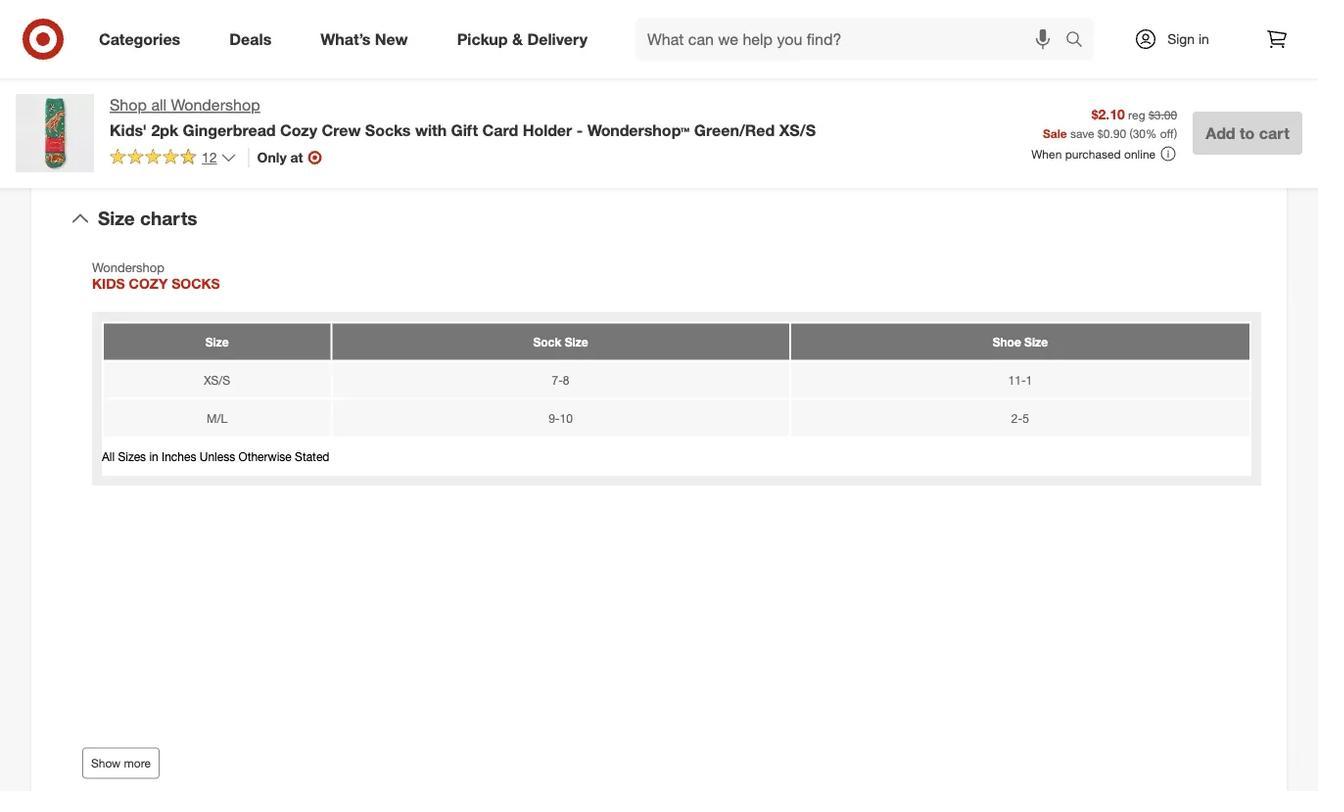 Task type: locate. For each thing, give the bounding box(es) containing it.
to
[[1240, 123, 1255, 142]]

this
[[648, 65, 687, 93]]

gingerbread
[[183, 120, 276, 139]]

crew
[[322, 120, 361, 139]]

sale
[[1043, 126, 1067, 140]]

size charts
[[98, 208, 197, 230]]

socks
[[365, 120, 411, 139]]

purchased
[[1065, 146, 1121, 161]]

2pk
[[151, 120, 178, 139]]

sign in
[[1168, 30, 1209, 47]]

What can we help you find? suggestions appear below search field
[[636, 18, 1070, 61]]

pickup & delivery
[[457, 29, 588, 49]]

more
[[124, 756, 151, 771]]

12
[[202, 149, 217, 166]]

charts
[[140, 208, 197, 230]]

what's new link
[[304, 18, 433, 61]]

card
[[482, 120, 518, 139]]

categories link
[[82, 18, 205, 61]]

)
[[1174, 126, 1177, 140]]

size
[[98, 208, 135, 230]]

size charts button
[[47, 188, 1271, 250]]

at
[[290, 149, 303, 166]]

0.90
[[1103, 126, 1126, 140]]

about
[[578, 65, 642, 93]]

item
[[694, 65, 740, 93]]

gift
[[451, 120, 478, 139]]

$2.10 reg $3.00 sale save $ 0.90 ( 30 % off )
[[1043, 105, 1177, 140]]

$3.00
[[1149, 107, 1177, 122]]

search button
[[1057, 18, 1104, 65]]

30
[[1133, 126, 1146, 140]]

in
[[1199, 30, 1209, 47]]

cart
[[1259, 123, 1290, 142]]

add
[[1206, 123, 1235, 142]]

add to cart
[[1206, 123, 1290, 142]]

shop all wondershop kids' 2pk gingerbread cozy crew socks with gift card holder - wondershop™ green/red xs/s
[[110, 95, 816, 139]]

only
[[257, 149, 287, 166]]

about this item
[[578, 65, 740, 93]]

off
[[1160, 126, 1174, 140]]

add to cart button
[[1193, 112, 1303, 155]]

shop
[[110, 95, 147, 115]]

cozy
[[280, 120, 317, 139]]

xs/s
[[779, 120, 816, 139]]

12 link
[[110, 148, 237, 170]]



Task type: vqa. For each thing, say whether or not it's contained in the screenshot.
available corresponding to $249.99
no



Task type: describe. For each thing, give the bounding box(es) containing it.
pickup & delivery link
[[440, 18, 612, 61]]

when purchased online
[[1031, 146, 1156, 161]]

kids'
[[110, 120, 147, 139]]

$
[[1098, 126, 1103, 140]]

save
[[1070, 126, 1094, 140]]

delivery
[[527, 29, 588, 49]]

wondershop
[[171, 95, 260, 115]]

deals
[[229, 29, 272, 49]]

what's new
[[320, 29, 408, 49]]

with
[[415, 120, 447, 139]]

show more button
[[82, 748, 160, 779]]

when
[[1031, 146, 1062, 161]]

what's
[[320, 29, 371, 49]]

only at
[[257, 149, 303, 166]]

reg
[[1128, 107, 1145, 122]]

online
[[1124, 146, 1156, 161]]

new
[[375, 29, 408, 49]]

all
[[151, 95, 167, 115]]

sign in link
[[1117, 18, 1240, 61]]

categories
[[99, 29, 180, 49]]

holder
[[523, 120, 572, 139]]

(
[[1130, 126, 1133, 140]]

&
[[512, 29, 523, 49]]

$2.10
[[1092, 105, 1125, 122]]

search
[[1057, 31, 1104, 51]]

deals link
[[213, 18, 296, 61]]

sign
[[1168, 30, 1195, 47]]

green/red
[[694, 120, 775, 139]]

image of kids' 2pk gingerbread cozy crew socks with gift card holder - wondershop™ green/red xs/s image
[[16, 94, 94, 172]]

show more
[[91, 756, 151, 771]]

show
[[91, 756, 121, 771]]

-
[[576, 120, 583, 139]]

wondershop™
[[587, 120, 690, 139]]

%
[[1146, 126, 1157, 140]]

pickup
[[457, 29, 508, 49]]



